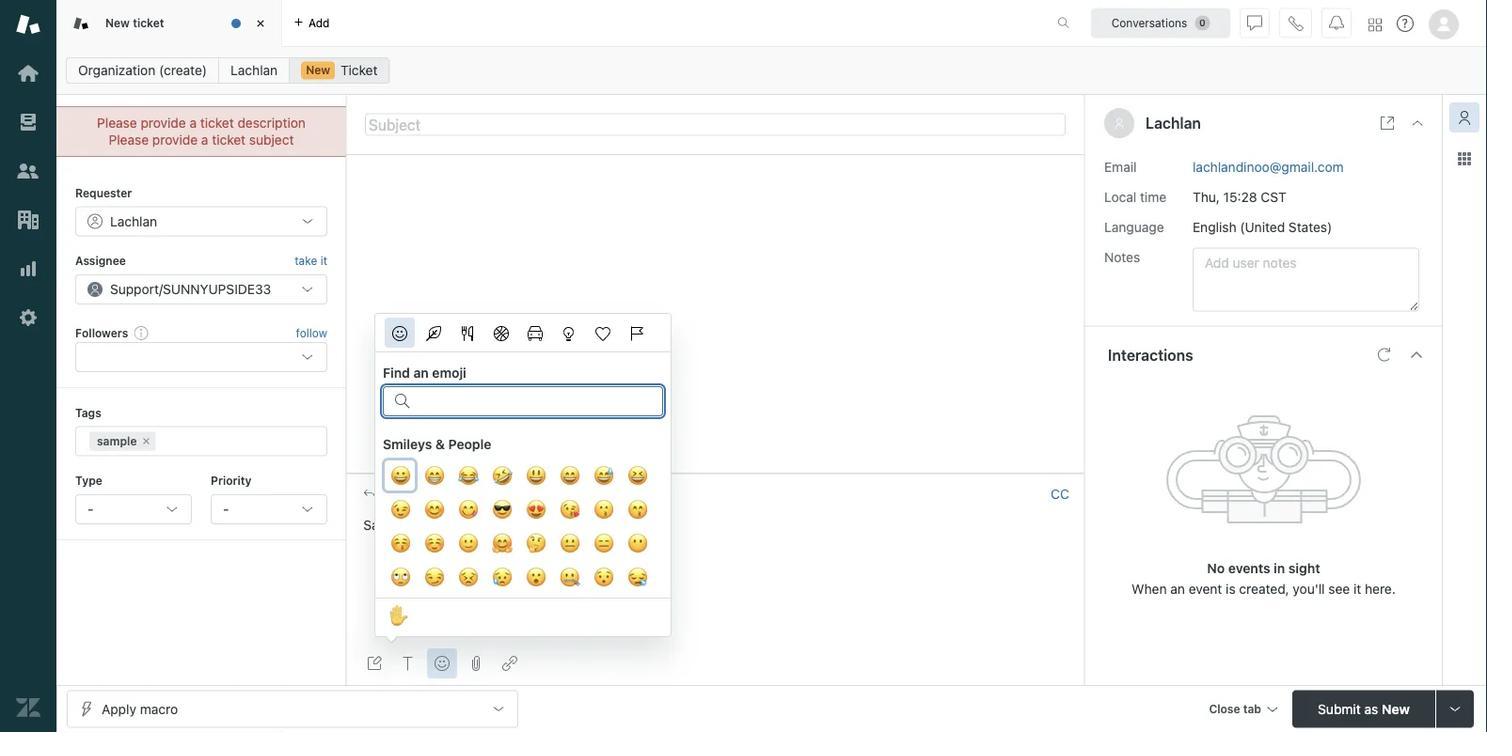 Task type: vqa. For each thing, say whether or not it's contained in the screenshot.
rightmost start
no



Task type: describe. For each thing, give the bounding box(es) containing it.
people
[[448, 437, 492, 452]]

Public reply composer text field
[[356, 514, 1076, 553]]

close image
[[1410, 116, 1425, 131]]

subject
[[249, 132, 294, 148]]

notes
[[1104, 249, 1140, 265]]

cc
[[1051, 486, 1069, 502]]

smileys
[[383, 437, 432, 452]]

😆️ 😉️
[[390, 464, 646, 523]]

1 vertical spatial ticket
[[200, 115, 234, 131]]

no
[[1207, 561, 1225, 576]]

please provide a ticket description please provide a ticket subject
[[97, 115, 306, 148]]

find an emoji
[[383, 365, 466, 381]]

smileys & people
[[383, 437, 492, 452]]

😉️
[[390, 498, 409, 523]]

😶️ 🙄️
[[390, 532, 646, 591]]

emoji
[[432, 365, 466, 381]]

😣️
[[458, 566, 477, 591]]

😶️
[[627, 532, 646, 557]]

close image
[[251, 14, 270, 33]]

ticket inside new ticket tab
[[133, 16, 164, 29]]

apps image
[[1457, 151, 1472, 166]]

😍️
[[526, 498, 545, 523]]

cst
[[1261, 189, 1287, 205]]

organization (create) button
[[66, 57, 219, 84]]

customers image
[[16, 159, 40, 183]]

😐️
[[560, 532, 579, 557]]

15:28
[[1223, 189, 1257, 205]]

1 horizontal spatial lachlan
[[546, 488, 589, 501]]

😅️
[[594, 464, 612, 489]]

organization
[[78, 63, 155, 78]]

cc button
[[1051, 486, 1070, 503]]

lachlandinoo@gmail.com image
[[527, 487, 543, 502]]

0 horizontal spatial an
[[413, 365, 429, 381]]

new link
[[289, 57, 390, 84]]

no events in sight when an event is created, you'll see it here.
[[1132, 561, 1396, 597]]

event
[[1189, 581, 1222, 597]]

☺️
[[424, 532, 443, 557]]

zendesk products image
[[1369, 18, 1382, 32]]

an inside no events in sight when an event is created, you'll see it here.
[[1170, 581, 1185, 597]]

😯️
[[594, 566, 612, 591]]

😃️
[[526, 464, 545, 489]]

😎️
[[492, 498, 511, 523]]

local time
[[1104, 189, 1167, 205]]

😑️
[[594, 532, 612, 557]]

😙️
[[627, 498, 646, 523]]

view more details image
[[1380, 116, 1395, 131]]

follow
[[296, 326, 327, 340]]

it inside take it button
[[320, 254, 327, 268]]

thu,
[[1193, 189, 1220, 205]]

find
[[383, 365, 410, 381]]

😪️
[[627, 566, 646, 591]]

admin image
[[16, 306, 40, 330]]

when
[[1132, 581, 1167, 597]]

interactions
[[1108, 346, 1193, 364]]

here.
[[1365, 581, 1396, 597]]

0 vertical spatial a
[[190, 115, 197, 131]]

organization (create)
[[78, 63, 207, 78]]

new for new
[[306, 63, 330, 77]]

email
[[1104, 159, 1137, 175]]

reporting image
[[16, 257, 40, 281]]

1 vertical spatial lachlan
[[1146, 114, 1201, 132]]

&
[[435, 437, 445, 452]]

customer context image
[[1457, 110, 1472, 125]]

😄️
[[560, 464, 579, 489]]

type
[[75, 475, 102, 488]]

follow button
[[296, 325, 327, 341]]

zendesk support image
[[16, 12, 40, 37]]

insert emojis image
[[435, 657, 450, 672]]

take it button
[[295, 252, 327, 271]]

add attachment image
[[468, 657, 483, 672]]

is
[[1226, 581, 1236, 597]]

🙂️
[[458, 532, 477, 557]]

lachlan link
[[218, 57, 290, 84]]

😥️
[[492, 566, 511, 591]]

views image
[[16, 110, 40, 135]]

😀️
[[390, 464, 409, 489]]

organizations image
[[16, 208, 40, 232]]



Task type: locate. For each thing, give the bounding box(es) containing it.
1 vertical spatial please
[[109, 132, 149, 148]]

0 horizontal spatial it
[[320, 254, 327, 268]]

an
[[413, 365, 429, 381], [1170, 581, 1185, 597]]

1 horizontal spatial it
[[1354, 581, 1361, 597]]

😮️
[[526, 566, 545, 591]]

2 - from the left
[[223, 502, 229, 517]]

1 horizontal spatial - button
[[211, 495, 327, 525]]

0 horizontal spatial a
[[190, 115, 197, 131]]

secondary element
[[56, 52, 1487, 89]]

- button down type at bottom left
[[75, 495, 192, 525]]

🤐️
[[560, 566, 579, 591]]

🤗️
[[492, 532, 511, 557]]

it inside no events in sight when an event is created, you'll see it here.
[[1354, 581, 1361, 597]]

a left subject
[[201, 132, 208, 148]]

lachlan right lachlandinoo@gmail.com icon
[[546, 488, 589, 501]]

😗️
[[594, 498, 612, 523]]

created,
[[1239, 581, 1289, 597]]

an right find
[[413, 365, 429, 381]]

- down type at bottom left
[[87, 502, 94, 517]]

take it
[[295, 254, 327, 268]]

🤔️
[[526, 532, 545, 557]]

new
[[105, 16, 130, 29], [306, 63, 330, 77], [1382, 702, 1410, 717]]

(create)
[[159, 63, 207, 78]]

0 horizontal spatial -
[[87, 502, 94, 517]]

submit
[[1318, 702, 1361, 717]]

- button
[[75, 495, 192, 525], [211, 495, 327, 525]]

new ticket tab
[[56, 0, 282, 47]]

lachlan down close image
[[231, 63, 278, 78]]

it right take
[[320, 254, 327, 268]]

✋
[[388, 604, 407, 629]]

add link (cmd k) image
[[502, 657, 517, 672]]

ticket left description
[[200, 115, 234, 131]]

- button for type
[[75, 495, 192, 525]]

sight
[[1289, 561, 1320, 576]]

2 horizontal spatial lachlan
[[1146, 114, 1201, 132]]

tabs tab list
[[56, 0, 1038, 47]]

it
[[320, 254, 327, 268], [1354, 581, 1361, 597]]

Add user notes text field
[[1193, 248, 1419, 312]]

1 - button from the left
[[75, 495, 192, 525]]

- for priority
[[223, 502, 229, 517]]

1 vertical spatial provide
[[152, 132, 198, 148]]

😆️
[[627, 464, 646, 489]]

lachlandinoo@gmail.com
[[1193, 159, 1344, 175]]

- button down priority at the left bottom
[[211, 495, 327, 525]]

ticket left subject
[[212, 132, 246, 148]]

new right lachlan 'link'
[[306, 63, 330, 77]]

sample
[[363, 517, 412, 533]]

0 vertical spatial lachlan
[[231, 63, 278, 78]]

english (united states)
[[1193, 219, 1332, 235]]

😘️
[[560, 498, 579, 523]]

0 vertical spatial ticket
[[133, 16, 164, 29]]

🙄️
[[390, 566, 409, 591]]

it right "see"
[[1354, 581, 1361, 597]]

- button for priority
[[211, 495, 327, 525]]

Subject field
[[365, 113, 1066, 136]]

draft mode image
[[367, 657, 382, 672]]

🤣️
[[492, 464, 511, 489]]

2 vertical spatial new
[[1382, 702, 1410, 717]]

a down (create)
[[190, 115, 197, 131]]

✋ button
[[383, 601, 413, 635]]

😋️
[[458, 498, 477, 523]]

1 vertical spatial a
[[201, 132, 208, 148]]

1 vertical spatial it
[[1354, 581, 1361, 597]]

user image
[[1114, 118, 1125, 129], [1116, 119, 1123, 129]]

language
[[1104, 219, 1164, 235]]

priority
[[211, 475, 252, 488]]

new inside tab
[[105, 16, 130, 29]]

lachlan inside lachlan 'link'
[[231, 63, 278, 78]]

events
[[1228, 561, 1270, 576]]

new up organization
[[105, 16, 130, 29]]

1 horizontal spatial an
[[1170, 581, 1185, 597]]

😙️ 😚️
[[390, 498, 646, 557]]

ticket up 'organization (create)'
[[133, 16, 164, 29]]

1 horizontal spatial a
[[201, 132, 208, 148]]

edit user image
[[597, 488, 610, 501]]

0 vertical spatial provide
[[141, 115, 186, 131]]

new for new ticket
[[105, 16, 130, 29]]

- down priority at the left bottom
[[223, 502, 229, 517]]

0 vertical spatial please
[[97, 115, 137, 131]]

thu, 15:28 cst
[[1193, 189, 1287, 205]]

😊️
[[424, 498, 443, 523]]

2 - button from the left
[[211, 495, 327, 525]]

0 vertical spatial an
[[413, 365, 429, 381]]

lachlan
[[231, 63, 278, 78], [1146, 114, 1201, 132], [546, 488, 589, 501]]

get help image
[[1397, 15, 1414, 32]]

😏️
[[424, 566, 443, 591]]

0 horizontal spatial new
[[105, 16, 130, 29]]

conversations
[[1112, 16, 1187, 30]]

format text image
[[401, 657, 416, 672]]

new right as
[[1382, 702, 1410, 717]]

1 horizontal spatial -
[[223, 502, 229, 517]]

provide
[[141, 115, 186, 131], [152, 132, 198, 148]]

get started image
[[16, 61, 40, 86]]

(united
[[1240, 219, 1285, 235]]

conversations button
[[1091, 8, 1230, 38]]

in
[[1274, 561, 1285, 576]]

time
[[1140, 189, 1167, 205]]

main element
[[0, 0, 56, 733]]

submit as new
[[1318, 702, 1410, 717]]

to
[[497, 486, 512, 502]]

😚️
[[390, 532, 409, 557]]

2 horizontal spatial new
[[1382, 702, 1410, 717]]

zendesk image
[[16, 696, 40, 721]]

- for type
[[87, 502, 94, 517]]

new ticket
[[105, 16, 164, 29]]

description
[[237, 115, 306, 131]]

take
[[295, 254, 317, 268]]

see
[[1329, 581, 1350, 597]]

Find an emoji field
[[418, 388, 651, 412]]

-
[[87, 502, 94, 517], [223, 502, 229, 517]]

local
[[1104, 189, 1137, 205]]

0 horizontal spatial - button
[[75, 495, 192, 525]]

2 vertical spatial ticket
[[212, 132, 246, 148]]

an left event
[[1170, 581, 1185, 597]]

1 vertical spatial an
[[1170, 581, 1185, 597]]

1 - from the left
[[87, 502, 94, 517]]

new inside secondary element
[[306, 63, 330, 77]]

a
[[190, 115, 197, 131], [201, 132, 208, 148]]

😁️
[[424, 464, 443, 489]]

2 vertical spatial lachlan
[[546, 488, 589, 501]]

ticket
[[133, 16, 164, 29], [200, 115, 234, 131], [212, 132, 246, 148]]

english
[[1193, 219, 1237, 235]]

you'll
[[1293, 581, 1325, 597]]

lachlan up time
[[1146, 114, 1201, 132]]

0 vertical spatial new
[[105, 16, 130, 29]]

0 horizontal spatial lachlan
[[231, 63, 278, 78]]

0 vertical spatial it
[[320, 254, 327, 268]]

as
[[1364, 702, 1378, 717]]

1 vertical spatial new
[[306, 63, 330, 77]]

please
[[97, 115, 137, 131], [109, 132, 149, 148]]

states)
[[1289, 219, 1332, 235]]

😂️
[[458, 464, 477, 489]]

1 horizontal spatial new
[[306, 63, 330, 77]]



